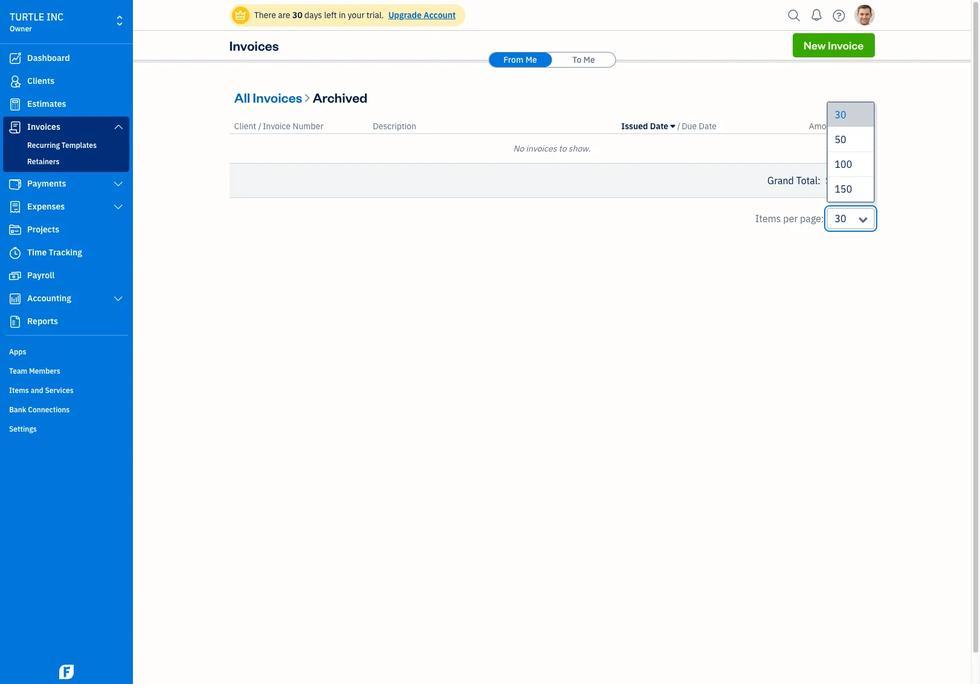 Task type: describe. For each thing, give the bounding box(es) containing it.
total
[[796, 175, 818, 187]]

due
[[682, 121, 697, 132]]

to
[[559, 143, 566, 154]]

invoices inside main element
[[27, 121, 60, 132]]

payments
[[27, 178, 66, 189]]

to me
[[572, 54, 595, 65]]

from me
[[503, 54, 537, 65]]

description
[[373, 121, 416, 132]]

reports
[[27, 316, 58, 327]]

account
[[424, 10, 456, 21]]

expenses
[[27, 201, 65, 212]]

100
[[835, 158, 852, 170]]

items and services link
[[3, 381, 129, 399]]

project image
[[8, 224, 22, 236]]

freshbooks image
[[57, 665, 76, 680]]

team members link
[[3, 362, 129, 380]]

dashboard link
[[3, 48, 129, 69]]

0 horizontal spatial invoice
[[263, 121, 291, 132]]

1 horizontal spatial invoice
[[828, 38, 864, 52]]

members
[[29, 367, 60, 376]]

0 vertical spatial invoices
[[229, 37, 279, 54]]

time
[[27, 247, 47, 258]]

/ for amount
[[841, 121, 844, 132]]

bank
[[9, 405, 26, 414]]

150
[[835, 183, 852, 195]]

chevron large down image for accounting
[[113, 294, 124, 304]]

all invoices
[[234, 89, 302, 105]]

accounting
[[27, 293, 71, 304]]

dashboard
[[27, 53, 70, 63]]

amount / status
[[809, 121, 870, 132]]

usd
[[853, 176, 870, 187]]

from me link
[[489, 53, 552, 67]]

chart image
[[8, 293, 22, 305]]

list box containing 30
[[827, 103, 873, 202]]

chevron large down image for payments
[[113, 179, 124, 189]]

items per page:
[[755, 213, 824, 225]]

invoices
[[526, 143, 557, 154]]

team
[[9, 367, 27, 376]]

retainers link
[[5, 155, 127, 169]]

estimate image
[[8, 98, 22, 111]]

crown image
[[234, 9, 247, 21]]

items for items per page:
[[755, 213, 781, 225]]

amount link
[[809, 121, 841, 132]]

all invoices link
[[234, 89, 305, 105]]

grand total : $0.00 usd
[[767, 175, 870, 187]]

time tracking link
[[3, 242, 129, 264]]

go to help image
[[829, 6, 849, 24]]

client image
[[8, 76, 22, 88]]

main element
[[0, 0, 163, 685]]

trial.
[[367, 10, 384, 21]]

timer image
[[8, 247, 22, 259]]

estimates link
[[3, 94, 129, 115]]

clients
[[27, 76, 55, 86]]

new invoice
[[804, 38, 864, 52]]

retainers
[[27, 157, 59, 166]]

:
[[818, 175, 820, 187]]

due date link
[[682, 121, 717, 132]]

new invoice link
[[793, 33, 875, 57]]

number
[[293, 121, 323, 132]]

from
[[503, 54, 523, 65]]

upgrade account link
[[386, 10, 456, 21]]

bank connections link
[[3, 401, 129, 419]]

there are 30 days left in your trial. upgrade account
[[254, 10, 456, 21]]

description link
[[373, 121, 416, 132]]

apps
[[9, 347, 26, 356]]

accounting link
[[3, 288, 129, 310]]

chevron large down image
[[113, 122, 124, 132]]

no
[[513, 143, 524, 154]]

projects link
[[3, 219, 129, 241]]

days
[[304, 10, 322, 21]]

in
[[339, 10, 346, 21]]

inc
[[47, 11, 64, 23]]

invoice number link
[[263, 121, 323, 132]]

payment image
[[8, 178, 22, 190]]

reports link
[[3, 311, 129, 333]]

grand
[[767, 175, 794, 187]]

team members
[[9, 367, 60, 376]]

date for due date
[[699, 121, 717, 132]]

1 vertical spatial invoices
[[253, 89, 302, 105]]

recurring
[[27, 141, 60, 150]]

payroll
[[27, 270, 55, 281]]

30 inside items per page: field
[[835, 213, 846, 225]]

due date
[[682, 121, 717, 132]]

new
[[804, 38, 826, 52]]



Task type: vqa. For each thing, say whether or not it's contained in the screenshot.
'unbilled' inside the $0 total unbilled
no



Task type: locate. For each thing, give the bounding box(es) containing it.
clients link
[[3, 71, 129, 92]]

1 vertical spatial chevron large down image
[[113, 202, 124, 212]]

recurring templates link
[[5, 138, 127, 153]]

invoices link
[[3, 117, 129, 138]]

0 vertical spatial 30
[[292, 10, 302, 21]]

0 horizontal spatial items
[[9, 386, 29, 395]]

chevron large down image up reports link at top
[[113, 294, 124, 304]]

bank connections
[[9, 405, 70, 414]]

2 horizontal spatial /
[[841, 121, 844, 132]]

projects
[[27, 224, 59, 235]]

recurring templates
[[27, 141, 97, 150]]

client link
[[234, 121, 258, 132]]

issued
[[621, 121, 648, 132]]

turtle
[[10, 11, 44, 23]]

0 horizontal spatial /
[[258, 121, 261, 132]]

date for issued date
[[650, 121, 668, 132]]

page:
[[800, 213, 824, 225]]

/ right client
[[258, 121, 261, 132]]

owner
[[10, 24, 32, 33]]

2 me from the left
[[583, 54, 595, 65]]

invoices down there
[[229, 37, 279, 54]]

/
[[258, 121, 261, 132], [677, 121, 680, 132], [841, 121, 844, 132]]

2 vertical spatial invoices
[[27, 121, 60, 132]]

expenses link
[[3, 196, 129, 218]]

3 / from the left
[[841, 121, 844, 132]]

1 horizontal spatial /
[[677, 121, 680, 132]]

items for items and services
[[9, 386, 29, 395]]

$0.00
[[825, 175, 851, 187]]

expense image
[[8, 201, 22, 213]]

are
[[278, 10, 290, 21]]

status link
[[845, 121, 870, 132]]

0 vertical spatial items
[[755, 213, 781, 225]]

date right due
[[699, 121, 717, 132]]

Items per page: field
[[826, 208, 875, 230]]

show.
[[568, 143, 591, 154]]

2 vertical spatial 30
[[835, 213, 846, 225]]

apps link
[[3, 343, 129, 361]]

issued date link
[[621, 121, 677, 132]]

templates
[[62, 141, 97, 150]]

left
[[324, 10, 337, 21]]

0 horizontal spatial me
[[525, 54, 537, 65]]

report image
[[8, 316, 22, 328]]

me inside from me link
[[525, 54, 537, 65]]

2 chevron large down image from the top
[[113, 202, 124, 212]]

items
[[755, 213, 781, 225], [9, 386, 29, 395]]

invoice image
[[8, 121, 22, 134]]

1 / from the left
[[258, 121, 261, 132]]

invoice down all invoices link
[[263, 121, 291, 132]]

me right to
[[583, 54, 595, 65]]

1 horizontal spatial items
[[755, 213, 781, 225]]

30
[[292, 10, 302, 21], [835, 109, 846, 121], [835, 213, 846, 225]]

client / invoice number
[[234, 121, 323, 132]]

amount
[[809, 121, 839, 132]]

connections
[[28, 405, 70, 414]]

tracking
[[49, 247, 82, 258]]

issued date
[[621, 121, 668, 132]]

chevron large down image inside payments link
[[113, 179, 124, 189]]

estimates
[[27, 98, 66, 109]]

3 chevron large down image from the top
[[113, 294, 124, 304]]

me
[[525, 54, 537, 65], [583, 54, 595, 65]]

chevron large down image inside expenses link
[[113, 202, 124, 212]]

items inside main element
[[9, 386, 29, 395]]

to me link
[[552, 53, 615, 67]]

0 vertical spatial chevron large down image
[[113, 179, 124, 189]]

date left caretdown icon in the top of the page
[[650, 121, 668, 132]]

chevron large down image down 'retainers' link
[[113, 179, 124, 189]]

1 vertical spatial 30
[[835, 109, 846, 121]]

status
[[845, 121, 870, 132]]

chevron large down image for expenses
[[113, 202, 124, 212]]

1 chevron large down image from the top
[[113, 179, 124, 189]]

your
[[348, 10, 365, 21]]

2 date from the left
[[699, 121, 717, 132]]

me inside to me link
[[583, 54, 595, 65]]

turtle inc owner
[[10, 11, 64, 33]]

me for from me
[[525, 54, 537, 65]]

/ up 50
[[841, 121, 844, 132]]

list box
[[827, 103, 873, 202]]

services
[[45, 386, 74, 395]]

1 vertical spatial invoice
[[263, 121, 291, 132]]

invoices up client / invoice number
[[253, 89, 302, 105]]

0 horizontal spatial date
[[650, 121, 668, 132]]

1 date from the left
[[650, 121, 668, 132]]

0 vertical spatial invoice
[[828, 38, 864, 52]]

time tracking
[[27, 247, 82, 258]]

and
[[31, 386, 43, 395]]

dashboard image
[[8, 53, 22, 65]]

client
[[234, 121, 256, 132]]

no invoices to show.
[[513, 143, 591, 154]]

archived
[[313, 89, 367, 105]]

payroll link
[[3, 265, 129, 287]]

1 horizontal spatial date
[[699, 121, 717, 132]]

me for to me
[[583, 54, 595, 65]]

2 vertical spatial chevron large down image
[[113, 294, 124, 304]]

invoice
[[828, 38, 864, 52], [263, 121, 291, 132]]

invoices
[[229, 37, 279, 54], [253, 89, 302, 105], [27, 121, 60, 132]]

settings link
[[3, 420, 129, 438]]

/ right caretdown icon in the top of the page
[[677, 121, 680, 132]]

payments link
[[3, 173, 129, 195]]

1 vertical spatial items
[[9, 386, 29, 395]]

upgrade
[[388, 10, 422, 21]]

50
[[835, 134, 846, 146]]

caretdown image
[[670, 121, 675, 131]]

/ for client
[[258, 121, 261, 132]]

items left per
[[755, 213, 781, 225]]

money image
[[8, 270, 22, 282]]

invoice down go to help image
[[828, 38, 864, 52]]

items and services
[[9, 386, 74, 395]]

items left and
[[9, 386, 29, 395]]

me right from
[[525, 54, 537, 65]]

settings
[[9, 425, 37, 434]]

there
[[254, 10, 276, 21]]

1 me from the left
[[525, 54, 537, 65]]

invoices up recurring
[[27, 121, 60, 132]]

chevron large down image
[[113, 179, 124, 189], [113, 202, 124, 212], [113, 294, 124, 304]]

search image
[[785, 6, 804, 24]]

all
[[234, 89, 250, 105]]

2 / from the left
[[677, 121, 680, 132]]

per
[[783, 213, 798, 225]]

1 horizontal spatial me
[[583, 54, 595, 65]]

to
[[572, 54, 581, 65]]

chevron large down image up projects link
[[113, 202, 124, 212]]

notifications image
[[807, 3, 826, 27]]



